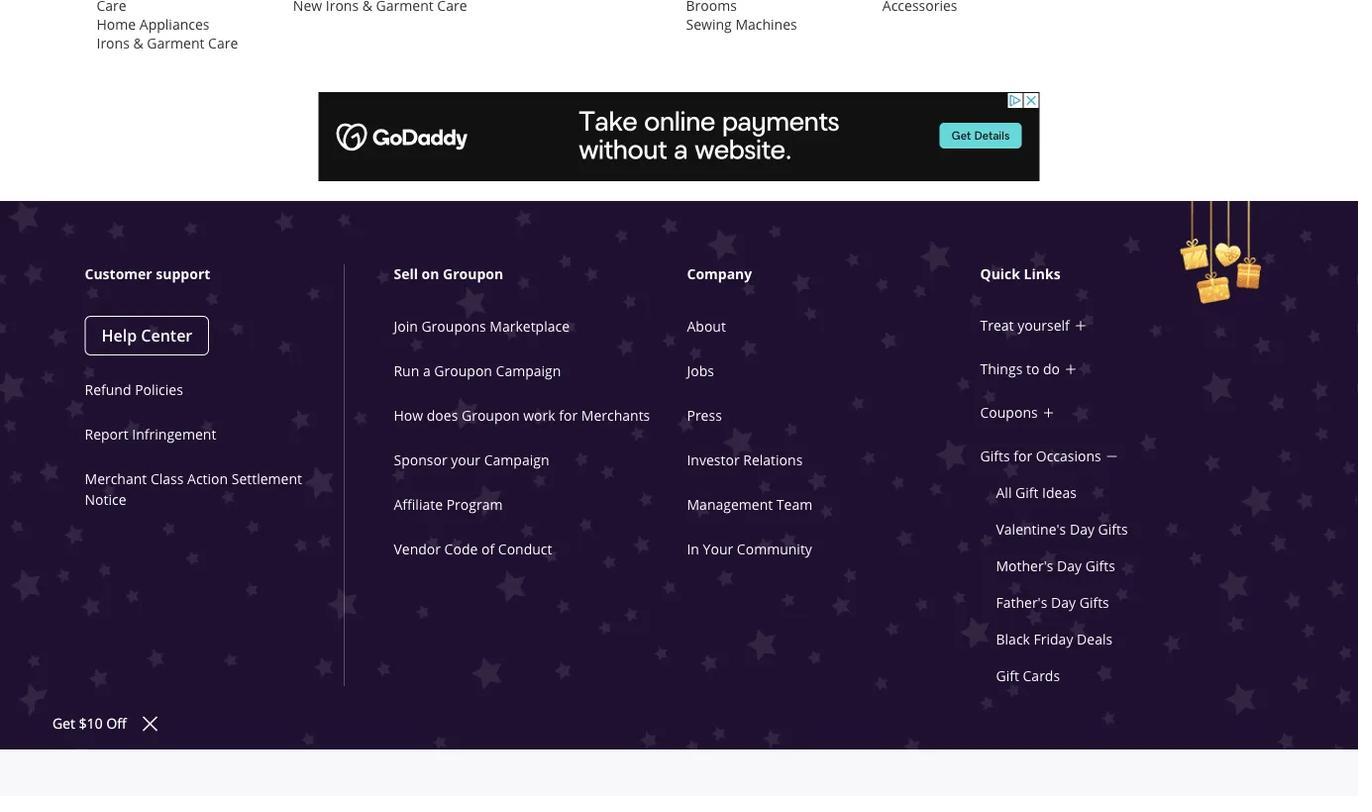 Task type: locate. For each thing, give the bounding box(es) containing it.
community
[[737, 540, 812, 558]]

for
[[559, 406, 578, 424], [1014, 447, 1032, 466]]

day down mother's day gifts
[[1051, 593, 1076, 612]]

gift left cards at bottom
[[996, 667, 1019, 685]]

father's day gifts link
[[996, 593, 1109, 612]]

1 horizontal spatial for
[[1014, 447, 1032, 466]]

all gift ideas
[[996, 483, 1077, 502]]

refund policies link
[[85, 380, 183, 399]]

sewing machines
[[686, 15, 797, 33]]

vendor code of conduct link
[[394, 540, 552, 558]]

campaign down marketplace
[[496, 362, 561, 380]]

to
[[1026, 360, 1039, 378]]

merchant class action settlement notice
[[85, 469, 302, 509]]

groupon right a
[[434, 362, 492, 380]]

day for mother's
[[1057, 557, 1082, 575]]

run a groupon campaign
[[394, 362, 561, 380]]

class
[[150, 469, 184, 488]]

0 vertical spatial for
[[559, 406, 578, 424]]

merchant class action settlement notice link
[[85, 469, 302, 509]]

links
[[1024, 264, 1061, 284]]

day down ideas
[[1070, 520, 1095, 538]]

vendor code of conduct
[[394, 540, 552, 558]]

black
[[996, 630, 1030, 648]]

deals
[[1077, 630, 1113, 648]]

1 vertical spatial day
[[1057, 557, 1082, 575]]

0 vertical spatial campaign
[[496, 362, 561, 380]]

sell
[[394, 264, 418, 284]]

about
[[687, 317, 726, 335]]

press link
[[687, 406, 722, 424]]

campaign down how does groupon work for merchants
[[484, 451, 549, 469]]

sponsor your campaign
[[394, 451, 549, 469]]

your
[[703, 540, 733, 558]]

mother's day gifts link
[[996, 557, 1115, 575]]

report infringement link
[[85, 425, 216, 443]]

on
[[422, 264, 439, 284]]

groupon for does
[[462, 406, 520, 424]]

2 vertical spatial day
[[1051, 593, 1076, 612]]

1 vertical spatial for
[[1014, 447, 1032, 466]]

day
[[1070, 520, 1095, 538], [1057, 557, 1082, 575], [1051, 593, 1076, 612]]

coupons
[[980, 404, 1038, 422]]

support
[[156, 264, 210, 284]]

quick links
[[980, 264, 1061, 284]]

gift
[[1015, 483, 1039, 502], [996, 667, 1019, 685]]

campaign
[[496, 362, 561, 380], [484, 451, 549, 469]]

0 horizontal spatial for
[[559, 406, 578, 424]]

settlement
[[232, 469, 302, 488]]

black friday deals
[[996, 630, 1113, 648]]

for up all gift ideas
[[1014, 447, 1032, 466]]

jobs
[[687, 362, 714, 380]]

code
[[444, 540, 478, 558]]

program
[[446, 495, 503, 514]]

groupon right on
[[443, 264, 503, 284]]

day down valentine's day gifts
[[1057, 557, 1082, 575]]

1 vertical spatial groupon
[[434, 362, 492, 380]]

management team link
[[687, 495, 813, 514]]

affiliate program
[[394, 495, 503, 514]]

garment
[[147, 34, 205, 52]]

notice
[[85, 490, 126, 509]]

treat
[[980, 316, 1014, 335]]

for right work
[[559, 406, 578, 424]]

in your community link
[[687, 540, 812, 558]]

investor relations link
[[687, 451, 803, 469]]

gifts down the valentine's day gifts link
[[1085, 557, 1115, 575]]

gift right all
[[1015, 483, 1039, 502]]

gifts up deals
[[1079, 593, 1109, 612]]

treat yourself
[[980, 316, 1070, 335]]

jobs link
[[687, 362, 714, 380]]

how does groupon work for merchants
[[394, 406, 650, 424]]

help center
[[102, 325, 192, 347]]

1 vertical spatial campaign
[[484, 451, 549, 469]]

0 vertical spatial day
[[1070, 520, 1095, 538]]

gifts up mother's day gifts
[[1098, 520, 1128, 538]]

0 vertical spatial groupon
[[443, 264, 503, 284]]

team
[[776, 495, 813, 514]]

all gift ideas link
[[996, 483, 1077, 502]]

groupon inside heading
[[443, 264, 503, 284]]

mother's
[[996, 557, 1053, 575]]

things to do
[[980, 360, 1060, 378]]

father's day gifts
[[996, 593, 1109, 612]]

groupon down 'run a groupon campaign'
[[462, 406, 520, 424]]

day for father's
[[1051, 593, 1076, 612]]

2 vertical spatial groupon
[[462, 406, 520, 424]]



Task type: vqa. For each thing, say whether or not it's contained in the screenshot.
Get the Groupon App
no



Task type: describe. For each thing, give the bounding box(es) containing it.
cards
[[1023, 667, 1060, 685]]

company heading
[[687, 264, 984, 284]]

report
[[85, 425, 128, 443]]

valentine's day gifts
[[996, 520, 1128, 538]]

friday
[[1034, 630, 1073, 648]]

sell on groupon heading
[[394, 264, 691, 284]]

quick links heading
[[980, 264, 1277, 284]]

groupon for a
[[434, 362, 492, 380]]

customer support
[[85, 264, 210, 284]]

do
[[1043, 360, 1060, 378]]

help
[[102, 325, 137, 347]]

refund policies
[[85, 380, 183, 399]]

machines
[[735, 15, 797, 33]]

gifts for father's day gifts
[[1079, 593, 1109, 612]]

conduct
[[498, 540, 552, 558]]

day for valentine's
[[1070, 520, 1095, 538]]

infringement
[[132, 425, 216, 443]]

irons
[[97, 34, 130, 52]]

all
[[996, 483, 1012, 502]]

0 vertical spatial gift
[[1015, 483, 1039, 502]]

home
[[97, 15, 136, 33]]

affiliate
[[394, 495, 443, 514]]

gifts up all
[[980, 447, 1010, 466]]

in your community
[[687, 540, 812, 558]]

1 vertical spatial gift
[[996, 667, 1019, 685]]

home appliances link
[[97, 15, 209, 33]]

gift cards
[[996, 667, 1060, 685]]

action
[[187, 469, 228, 488]]

help center link
[[85, 316, 209, 356]]

merchants
[[581, 406, 650, 424]]

how does groupon work for merchants link
[[394, 406, 650, 424]]

affiliate program link
[[394, 495, 503, 514]]

your
[[451, 451, 481, 469]]

customer
[[85, 264, 152, 284]]

sell on groupon
[[394, 264, 503, 284]]

ideas
[[1042, 483, 1077, 502]]

groupons
[[421, 317, 486, 335]]

management
[[687, 495, 773, 514]]

press
[[687, 406, 722, 424]]

father's
[[996, 593, 1047, 612]]

customer support heading
[[85, 264, 344, 284]]

advertisement region
[[318, 92, 1040, 181]]

sewing machines link
[[686, 15, 797, 33]]

center
[[141, 325, 192, 347]]

run
[[394, 362, 419, 380]]

how
[[394, 406, 423, 424]]

a
[[423, 362, 431, 380]]

appliances
[[139, 15, 209, 33]]

gifts for mother's day gifts
[[1085, 557, 1115, 575]]

in
[[687, 540, 699, 558]]

investor
[[687, 451, 740, 469]]

relations
[[743, 451, 803, 469]]

care
[[208, 34, 238, 52]]

home appliances irons & garment care
[[97, 15, 238, 52]]

company
[[687, 264, 752, 284]]

join groupons marketplace
[[394, 317, 570, 335]]

things
[[980, 360, 1023, 378]]

report infringement
[[85, 425, 216, 443]]

occasions
[[1036, 447, 1101, 466]]

refund
[[85, 380, 131, 399]]

sponsor
[[394, 451, 447, 469]]

gifts for occasions
[[980, 447, 1101, 466]]

join
[[394, 317, 418, 335]]

gifts for valentine's day gifts
[[1098, 520, 1128, 538]]

mother's day gifts
[[996, 557, 1115, 575]]

&
[[133, 34, 143, 52]]

valentine's
[[996, 520, 1066, 538]]

groupon for on
[[443, 264, 503, 284]]

black friday deals link
[[996, 630, 1113, 648]]

yourself
[[1018, 316, 1070, 335]]

marketplace
[[490, 317, 570, 335]]

management team
[[687, 495, 813, 514]]

run a groupon campaign link
[[394, 362, 561, 380]]

quick
[[980, 264, 1020, 284]]

about link
[[687, 317, 726, 335]]

merchant
[[85, 469, 147, 488]]

work
[[523, 406, 555, 424]]

policies
[[135, 380, 183, 399]]

of
[[481, 540, 494, 558]]

valentine's day gifts link
[[996, 520, 1128, 538]]

sponsor your campaign link
[[394, 451, 549, 469]]



